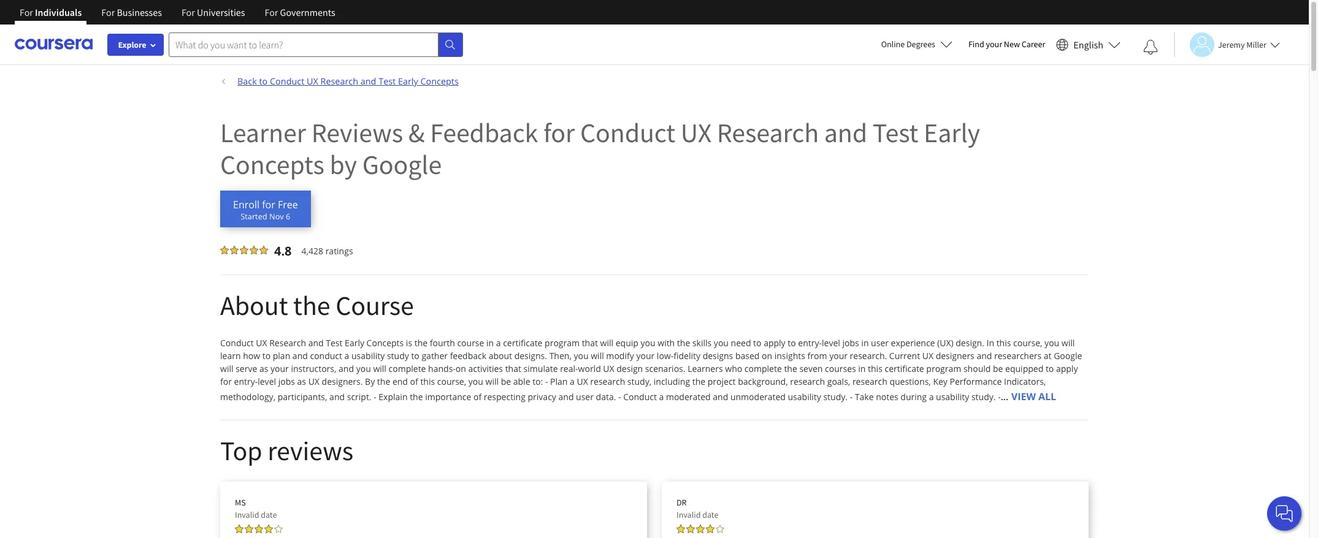 Task type: locate. For each thing, give the bounding box(es) containing it.
0 vertical spatial of
[[410, 376, 418, 388]]

for governments
[[265, 6, 335, 18]]

1 vertical spatial on
[[456, 363, 466, 375]]

1 vertical spatial early
[[924, 116, 981, 150]]

program
[[545, 337, 580, 349], [927, 363, 962, 375]]

0 vertical spatial certificate
[[503, 337, 543, 349]]

1 vertical spatial program
[[927, 363, 962, 375]]

to
[[259, 75, 268, 87], [754, 337, 762, 349], [788, 337, 796, 349], [262, 350, 271, 362], [411, 350, 420, 362], [1046, 363, 1054, 375]]

2 horizontal spatial for
[[544, 116, 575, 150]]

hands-
[[428, 363, 456, 375]]

0 vertical spatial concepts
[[421, 75, 459, 87]]

0 vertical spatial program
[[545, 337, 580, 349]]

learner
[[220, 116, 306, 150]]

research inside learner reviews & feedback for conduct ux research and test early concepts by google
[[717, 116, 819, 150]]

0 horizontal spatial course,
[[437, 376, 466, 388]]

apply up insights
[[764, 337, 786, 349]]

2 date from the left
[[703, 510, 719, 521]]

0 horizontal spatial certificate
[[503, 337, 543, 349]]

2 vertical spatial research
[[270, 337, 306, 349]]

google inside conduct ux research and test early concepts is the fourth course in a certificate program that will equip you with the skills you need to apply to entry-level jobs in user experience (ux) design. in this course, you will learn how to plan and conduct a usability study to gather feedback about designs. then, you will modify your low-fidelity designs based on insights from your research.   current ux designers and researchers at google will serve as your instructors, and you will complete hands-on activities that simulate real-world ux design scenarios. learners who complete the seven courses in this certificate program should be equipped to apply for entry-level jobs as ux designers.   by the end of this course, you will be able to:    - plan a ux research study, including the project background, research goals, research questions, key performance indicators, methodology, participants, and script.    - explain the importance of respecting privacy and user data.    - conduct a moderated and unmoderated usability study.     - take notes during a usability study.     - ... view all
[[1054, 350, 1083, 362]]

0 horizontal spatial google
[[362, 148, 442, 182]]

equip
[[616, 337, 639, 349]]

view
[[1012, 390, 1036, 404]]

conduct inside learner reviews & feedback for conduct ux research and test early concepts by google
[[580, 116, 676, 150]]

filled star image
[[230, 246, 239, 255], [264, 525, 273, 534], [677, 525, 685, 534], [687, 525, 695, 534], [696, 525, 705, 534]]

-
[[545, 376, 548, 388], [374, 391, 377, 403], [619, 391, 621, 403], [850, 391, 853, 403], [998, 391, 1001, 403]]

learners
[[688, 363, 723, 375]]

1 invalid from the left
[[235, 510, 259, 521]]

1 horizontal spatial star image
[[716, 525, 725, 534]]

user up research.
[[871, 337, 889, 349]]

as
[[259, 363, 268, 375], [297, 376, 306, 388]]

modify
[[606, 350, 634, 362]]

research up data.
[[591, 376, 625, 388]]

1 horizontal spatial study.
[[972, 391, 996, 403]]

3 for from the left
[[182, 6, 195, 18]]

how
[[243, 350, 260, 362]]

invalid down dr
[[677, 510, 701, 521]]

certificate down the current on the right bottom of page
[[885, 363, 925, 375]]

for for businesses
[[101, 6, 115, 18]]

0 horizontal spatial on
[[456, 363, 466, 375]]

1 horizontal spatial complete
[[745, 363, 782, 375]]

4.8
[[274, 243, 292, 259]]

the down insights
[[784, 363, 798, 375]]

businesses
[[117, 6, 162, 18]]

to right "how"
[[262, 350, 271, 362]]

for left individuals at the left top of the page
[[20, 6, 33, 18]]

on right based
[[762, 350, 773, 362]]

1 horizontal spatial course,
[[1014, 337, 1043, 349]]

research down seven
[[790, 376, 825, 388]]

1 vertical spatial concepts
[[220, 148, 324, 182]]

apply
[[764, 337, 786, 349], [1057, 363, 1078, 375]]

from
[[808, 350, 827, 362]]

conduct ux research and test early concepts is the fourth course in a certificate program that will equip you with the skills you need to apply to entry-level jobs in user experience (ux) design. in this course, you will learn how to plan and conduct a usability study to gather feedback about designs. then, you will modify your low-fidelity designs based on insights from your research.   current ux designers and researchers at google will serve as your instructors, and you will complete hands-on activities that simulate real-world ux design scenarios. learners who complete the seven courses in this certificate program should be equipped to apply for entry-level jobs as ux designers.   by the end of this course, you will be able to:    - plan a ux research study, including the project background, research goals, research questions, key performance indicators, methodology, participants, and script.    - explain the importance of respecting privacy and user data.    - conduct a moderated and unmoderated usability study.     - take notes during a usability study.     - ... view all
[[220, 337, 1083, 404]]

0 vertical spatial on
[[762, 350, 773, 362]]

in
[[487, 337, 494, 349], [862, 337, 869, 349], [859, 363, 866, 375]]

who
[[725, 363, 743, 375]]

to right back
[[259, 75, 268, 87]]

0 horizontal spatial this
[[421, 376, 435, 388]]

concepts inside conduct ux research and test early concepts is the fourth course in a certificate program that will equip you with the skills you need to apply to entry-level jobs in user experience (ux) design. in this course, you will learn how to plan and conduct a usability study to gather feedback about designs. then, you will modify your low-fidelity designs based on insights from your research.   current ux designers and researchers at google will serve as your instructors, and you will complete hands-on activities that simulate real-world ux design scenarios. learners who complete the seven courses in this certificate program should be equipped to apply for entry-level jobs as ux designers.   by the end of this course, you will be able to:    - plan a ux research study, including the project background, research goals, research questions, key performance indicators, methodology, participants, and script.    - explain the importance of respecting privacy and user data.    - conduct a moderated and unmoderated usability study.     - take notes during a usability study.     - ... view all
[[367, 337, 404, 349]]

courses
[[825, 363, 856, 375]]

for left universities
[[182, 6, 195, 18]]

0 horizontal spatial early
[[345, 337, 364, 349]]

filled star image
[[220, 246, 229, 255], [240, 246, 249, 255], [250, 246, 258, 255], [260, 246, 268, 255], [235, 525, 244, 534], [245, 525, 253, 534], [255, 525, 263, 534], [706, 525, 715, 534]]

2 vertical spatial this
[[421, 376, 435, 388]]

1 star image from the left
[[274, 525, 283, 534]]

0 horizontal spatial user
[[576, 391, 594, 403]]

1 vertical spatial this
[[868, 363, 883, 375]]

by
[[365, 376, 375, 388]]

scenarios.
[[645, 363, 686, 375]]

0 horizontal spatial that
[[505, 363, 522, 375]]

0 vertical spatial jobs
[[843, 337, 860, 349]]

1 horizontal spatial level
[[822, 337, 841, 349]]

1 horizontal spatial research
[[321, 75, 358, 87]]

2 horizontal spatial test
[[873, 116, 919, 150]]

this right in
[[997, 337, 1012, 349]]

google inside learner reviews & feedback for conduct ux research and test early concepts by google
[[362, 148, 442, 182]]

- right script.
[[374, 391, 377, 403]]

1 horizontal spatial date
[[703, 510, 719, 521]]

None search field
[[169, 32, 463, 57]]

1 horizontal spatial research
[[790, 376, 825, 388]]

your left low-
[[637, 350, 655, 362]]

2 invalid from the left
[[677, 510, 701, 521]]

end
[[393, 376, 408, 388]]

your right find
[[986, 39, 1003, 50]]

0 vertical spatial google
[[362, 148, 442, 182]]

your up courses
[[830, 350, 848, 362]]

on down feedback
[[456, 363, 466, 375]]

invalid inside dr invalid date
[[677, 510, 701, 521]]

at
[[1044, 350, 1052, 362]]

concepts up &
[[421, 75, 459, 87]]

and
[[361, 75, 376, 87], [825, 116, 868, 150], [308, 337, 324, 349], [293, 350, 308, 362], [977, 350, 992, 362], [339, 363, 354, 375], [330, 391, 345, 403], [559, 391, 574, 403], [713, 391, 729, 403]]

designers.
[[322, 376, 363, 388]]

you up at
[[1045, 337, 1060, 349]]

4,428
[[302, 245, 323, 257]]

the
[[293, 289, 330, 323], [415, 337, 428, 349], [677, 337, 690, 349], [784, 363, 798, 375], [377, 376, 390, 388], [693, 376, 706, 388], [410, 391, 423, 403]]

jobs up research.
[[843, 337, 860, 349]]

1 vertical spatial user
[[576, 391, 594, 403]]

level
[[822, 337, 841, 349], [258, 376, 276, 388]]

1 horizontal spatial that
[[582, 337, 598, 349]]

program up key
[[927, 363, 962, 375]]

0 horizontal spatial test
[[326, 337, 343, 349]]

designers
[[936, 350, 975, 362]]

usability down key
[[936, 391, 970, 403]]

2 for from the left
[[101, 6, 115, 18]]

study. down performance
[[972, 391, 996, 403]]

2 study. from the left
[[972, 391, 996, 403]]

1 horizontal spatial on
[[762, 350, 773, 362]]

2 horizontal spatial research
[[717, 116, 819, 150]]

0 horizontal spatial of
[[410, 376, 418, 388]]

- right data.
[[619, 391, 621, 403]]

you down activities in the bottom left of the page
[[469, 376, 483, 388]]

as right serve on the bottom left of the page
[[259, 363, 268, 375]]

- right to:
[[545, 376, 548, 388]]

2 vertical spatial for
[[220, 376, 232, 388]]

level up methodology,
[[258, 376, 276, 388]]

back to conduct ux research and test early concepts
[[237, 75, 459, 87]]

invalid down ms
[[235, 510, 259, 521]]

0 horizontal spatial date
[[261, 510, 277, 521]]

star image down ms invalid date
[[274, 525, 283, 534]]

1 vertical spatial certificate
[[885, 363, 925, 375]]

0 horizontal spatial study.
[[824, 391, 848, 403]]

activities
[[469, 363, 503, 375]]

date inside ms invalid date
[[261, 510, 277, 521]]

0 horizontal spatial apply
[[764, 337, 786, 349]]

instructors,
[[291, 363, 337, 375]]

to up insights
[[788, 337, 796, 349]]

0 horizontal spatial research
[[591, 376, 625, 388]]

0 horizontal spatial be
[[501, 376, 511, 388]]

entry- down serve on the bottom left of the page
[[234, 376, 258, 388]]

including
[[654, 376, 690, 388]]

invalid for ms
[[235, 510, 259, 521]]

view all button
[[1011, 388, 1057, 406]]

plan
[[550, 376, 568, 388]]

research up take
[[853, 376, 888, 388]]

1 vertical spatial course,
[[437, 376, 466, 388]]

individuals
[[35, 6, 82, 18]]

2 horizontal spatial early
[[924, 116, 981, 150]]

course, up researchers
[[1014, 337, 1043, 349]]

as up participants,
[[297, 376, 306, 388]]

0 vertical spatial be
[[993, 363, 1004, 375]]

of right end on the left bottom of the page
[[410, 376, 418, 388]]

entry- up from
[[799, 337, 822, 349]]

google right at
[[1054, 350, 1083, 362]]

star image for ms invalid date
[[274, 525, 283, 534]]

0 vertical spatial user
[[871, 337, 889, 349]]

gather
[[422, 350, 448, 362]]

0 vertical spatial test
[[379, 75, 396, 87]]

1 horizontal spatial for
[[262, 198, 275, 212]]

english
[[1074, 38, 1104, 51]]

be
[[993, 363, 1004, 375], [501, 376, 511, 388]]

0 vertical spatial course,
[[1014, 337, 1043, 349]]

the right explain
[[410, 391, 423, 403]]

certificate up designs.
[[503, 337, 543, 349]]

0 vertical spatial for
[[544, 116, 575, 150]]

user
[[871, 337, 889, 349], [576, 391, 594, 403]]

for universities
[[182, 6, 245, 18]]

dr invalid date
[[677, 498, 719, 521]]

3 research from the left
[[853, 376, 888, 388]]

1 vertical spatial test
[[873, 116, 919, 150]]

complete up 'background,'
[[745, 363, 782, 375]]

usability
[[352, 350, 385, 362], [788, 391, 822, 403], [936, 391, 970, 403]]

1 horizontal spatial invalid
[[677, 510, 701, 521]]

invalid inside ms invalid date
[[235, 510, 259, 521]]

1 vertical spatial for
[[262, 198, 275, 212]]

of
[[410, 376, 418, 388], [474, 391, 482, 403]]

google
[[362, 148, 442, 182], [1054, 350, 1083, 362]]

of left respecting
[[474, 391, 482, 403]]

explore
[[118, 39, 146, 50]]

explain
[[379, 391, 408, 403]]

concepts inside learner reviews & feedback for conduct ux research and test early concepts by google
[[220, 148, 324, 182]]

find your new career link
[[963, 37, 1052, 52]]

1 horizontal spatial of
[[474, 391, 482, 403]]

0 horizontal spatial level
[[258, 376, 276, 388]]

1 horizontal spatial google
[[1054, 350, 1083, 362]]

invalid for dr
[[677, 510, 701, 521]]

conduct
[[270, 75, 305, 87], [580, 116, 676, 150], [220, 337, 254, 349], [624, 391, 657, 403]]

user left data.
[[576, 391, 594, 403]]

this down hands-
[[421, 376, 435, 388]]

conduct
[[310, 350, 342, 362]]

designs
[[703, 350, 733, 362]]

1 vertical spatial apply
[[1057, 363, 1078, 375]]

What do you want to learn? text field
[[169, 32, 439, 57]]

1 vertical spatial research
[[717, 116, 819, 150]]

that up able
[[505, 363, 522, 375]]

1 vertical spatial be
[[501, 376, 511, 388]]

on
[[762, 350, 773, 362], [456, 363, 466, 375]]

1 horizontal spatial apply
[[1057, 363, 1078, 375]]

0 horizontal spatial research
[[270, 337, 306, 349]]

learn
[[220, 350, 241, 362]]

entry-
[[799, 337, 822, 349], [234, 376, 258, 388]]

early inside conduct ux research and test early concepts is the fourth course in a certificate program that will equip you with the skills you need to apply to entry-level jobs in user experience (ux) design. in this course, you will learn how to plan and conduct a usability study to gather feedback about designs. then, you will modify your low-fidelity designs based on insights from your research.   current ux designers and researchers at google will serve as your instructors, and you will complete hands-on activities that simulate real-world ux design scenarios. learners who complete the seven courses in this certificate program should be equipped to apply for entry-level jobs as ux designers.   by the end of this course, you will be able to:    - plan a ux research study, including the project background, research goals, research questions, key performance indicators, methodology, participants, and script.    - explain the importance of respecting privacy and user data.    - conduct a moderated and unmoderated usability study.     - take notes during a usability study.     - ... view all
[[345, 337, 364, 349]]

indicators,
[[1004, 376, 1046, 388]]

feedback
[[430, 116, 538, 150]]

concepts
[[421, 75, 459, 87], [220, 148, 324, 182], [367, 337, 404, 349]]

with
[[658, 337, 675, 349]]

early
[[398, 75, 418, 87], [924, 116, 981, 150], [345, 337, 364, 349]]

1 horizontal spatial this
[[868, 363, 883, 375]]

for for individuals
[[20, 6, 33, 18]]

0 horizontal spatial complete
[[389, 363, 426, 375]]

1 horizontal spatial be
[[993, 363, 1004, 375]]

1 date from the left
[[261, 510, 277, 521]]

2 vertical spatial test
[[326, 337, 343, 349]]

concepts up study
[[367, 337, 404, 349]]

enroll for free started nov 6
[[233, 198, 298, 222]]

be right should
[[993, 363, 1004, 375]]

that up world
[[582, 337, 598, 349]]

design
[[617, 363, 643, 375]]

find your new career
[[969, 39, 1046, 50]]

the right is
[[415, 337, 428, 349]]

banner navigation
[[10, 0, 345, 34]]

show notifications image
[[1144, 40, 1159, 55]]

apply up all
[[1057, 363, 1078, 375]]

concepts up the free
[[220, 148, 324, 182]]

usability up by
[[352, 350, 385, 362]]

level up from
[[822, 337, 841, 349]]

for left governments
[[265, 6, 278, 18]]

1 study. from the left
[[824, 391, 848, 403]]

star image down dr invalid date
[[716, 525, 725, 534]]

course, up importance
[[437, 376, 466, 388]]

about the course
[[220, 289, 414, 323]]

2 horizontal spatial research
[[853, 376, 888, 388]]

0 horizontal spatial for
[[220, 376, 232, 388]]

coursera image
[[15, 35, 93, 54]]

1 horizontal spatial program
[[927, 363, 962, 375]]

0 vertical spatial apply
[[764, 337, 786, 349]]

design.
[[956, 337, 985, 349]]

this
[[997, 337, 1012, 349], [868, 363, 883, 375], [421, 376, 435, 388]]

4 for from the left
[[265, 6, 278, 18]]

date inside dr invalid date
[[703, 510, 719, 521]]

be up respecting
[[501, 376, 511, 388]]

1 for from the left
[[20, 6, 33, 18]]

google right by
[[362, 148, 442, 182]]

0 vertical spatial this
[[997, 337, 1012, 349]]

0 horizontal spatial concepts
[[220, 148, 324, 182]]

for inside learner reviews & feedback for conduct ux research and test early concepts by google
[[544, 116, 575, 150]]

star image
[[274, 525, 283, 534], [716, 525, 725, 534]]

2 research from the left
[[790, 376, 825, 388]]

1 vertical spatial google
[[1054, 350, 1083, 362]]

1 vertical spatial entry-
[[234, 376, 258, 388]]

0 horizontal spatial as
[[259, 363, 268, 375]]

is
[[406, 337, 412, 349]]

study. down goals,
[[824, 391, 848, 403]]

1 vertical spatial level
[[258, 376, 276, 388]]

0 vertical spatial research
[[321, 75, 358, 87]]

you left with
[[641, 337, 656, 349]]

1 horizontal spatial entry-
[[799, 337, 822, 349]]

0 horizontal spatial entry-
[[234, 376, 258, 388]]

0 horizontal spatial usability
[[352, 350, 385, 362]]

1 horizontal spatial jobs
[[843, 337, 860, 349]]

the right by
[[377, 376, 390, 388]]

complete up end on the left bottom of the page
[[389, 363, 426, 375]]

a
[[496, 337, 501, 349], [345, 350, 349, 362], [570, 376, 575, 388], [659, 391, 664, 403], [929, 391, 934, 403]]

for inside enroll for free started nov 6
[[262, 198, 275, 212]]

0 horizontal spatial invalid
[[235, 510, 259, 521]]

2 vertical spatial early
[[345, 337, 364, 349]]

0 vertical spatial early
[[398, 75, 418, 87]]

usability down seven
[[788, 391, 822, 403]]

jeremy miller button
[[1174, 32, 1281, 57]]

key
[[934, 376, 948, 388]]

for left the businesses
[[101, 6, 115, 18]]

2 star image from the left
[[716, 525, 725, 534]]

for
[[20, 6, 33, 18], [101, 6, 115, 18], [182, 6, 195, 18], [265, 6, 278, 18]]

this down research.
[[868, 363, 883, 375]]

1 horizontal spatial usability
[[788, 391, 822, 403]]

reviews
[[312, 116, 403, 150]]

program up then,
[[545, 337, 580, 349]]

jobs up participants,
[[278, 376, 295, 388]]



Task type: describe. For each thing, give the bounding box(es) containing it.
1 horizontal spatial user
[[871, 337, 889, 349]]

research inside conduct ux research and test early concepts is the fourth course in a certificate program that will equip you with the skills you need to apply to entry-level jobs in user experience (ux) design. in this course, you will learn how to plan and conduct a usability study to gather feedback about designs. then, you will modify your low-fidelity designs based on insights from your research.   current ux designers and researchers at google will serve as your instructors, and you will complete hands-on activities that simulate real-world ux design scenarios. learners who complete the seven courses in this certificate program should be equipped to apply for entry-level jobs as ux designers.   by the end of this course, you will be able to:    - plan a ux research study, including the project background, research goals, research questions, key performance indicators, methodology, participants, and script.    - explain the importance of respecting privacy and user data.    - conduct a moderated and unmoderated usability study.     - take notes during a usability study.     - ... view all
[[270, 337, 306, 349]]

2 horizontal spatial concepts
[[421, 75, 459, 87]]

back to conduct ux research and test early concepts link
[[220, 65, 1089, 88]]

0 vertical spatial that
[[582, 337, 598, 349]]

find
[[969, 39, 985, 50]]

online degrees
[[882, 39, 936, 50]]

1 horizontal spatial early
[[398, 75, 418, 87]]

miller
[[1247, 39, 1267, 50]]

your down plan
[[271, 363, 289, 375]]

in down research.
[[859, 363, 866, 375]]

for individuals
[[20, 6, 82, 18]]

to up based
[[754, 337, 762, 349]]

...
[[1001, 391, 1009, 403]]

star image for dr invalid date
[[716, 525, 725, 534]]

simulate
[[524, 363, 558, 375]]

plan
[[273, 350, 290, 362]]

skills
[[693, 337, 712, 349]]

a up about
[[496, 337, 501, 349]]

1 horizontal spatial certificate
[[885, 363, 925, 375]]

you up world
[[574, 350, 589, 362]]

1 vertical spatial of
[[474, 391, 482, 403]]

data.
[[596, 391, 616, 403]]

script.
[[347, 391, 372, 403]]

a down real-
[[570, 376, 575, 388]]

for for universities
[[182, 6, 195, 18]]

methodology,
[[220, 391, 276, 403]]

insights
[[775, 350, 806, 362]]

about
[[489, 350, 512, 362]]

jeremy miller
[[1219, 39, 1267, 50]]

ratings
[[326, 245, 353, 257]]

1 research from the left
[[591, 376, 625, 388]]

&
[[409, 116, 425, 150]]

(ux)
[[938, 337, 954, 349]]

for inside conduct ux research and test early concepts is the fourth course in a certificate program that will equip you with the skills you need to apply to entry-level jobs in user experience (ux) design. in this course, you will learn how to plan and conduct a usability study to gather feedback about designs. then, you will modify your low-fidelity designs based on insights from your research.   current ux designers and researchers at google will serve as your instructors, and you will complete hands-on activities that simulate real-world ux design scenarios. learners who complete the seven courses in this certificate program should be equipped to apply for entry-level jobs as ux designers.   by the end of this course, you will be able to:    - plan a ux research study, including the project background, research goals, research questions, key performance indicators, methodology, participants, and script.    - explain the importance of respecting privacy and user data.    - conduct a moderated and unmoderated usability study.     - take notes during a usability study.     - ... view all
[[220, 376, 232, 388]]

course
[[457, 337, 484, 349]]

goals,
[[828, 376, 851, 388]]

1 vertical spatial that
[[505, 363, 522, 375]]

fidelity
[[674, 350, 701, 362]]

english button
[[1052, 25, 1126, 64]]

degrees
[[907, 39, 936, 50]]

the up fidelity
[[677, 337, 690, 349]]

jeremy
[[1219, 39, 1245, 50]]

a down including
[[659, 391, 664, 403]]

world
[[578, 363, 601, 375]]

0 horizontal spatial program
[[545, 337, 580, 349]]

started
[[241, 211, 267, 222]]

dr
[[677, 498, 687, 509]]

to:
[[533, 376, 543, 388]]

experience
[[891, 337, 935, 349]]

ms
[[235, 498, 246, 509]]

early inside learner reviews & feedback for conduct ux research and test early concepts by google
[[924, 116, 981, 150]]

need
[[731, 337, 751, 349]]

a right during
[[929, 391, 934, 403]]

research.
[[850, 350, 887, 362]]

to down at
[[1046, 363, 1054, 375]]

for for governments
[[265, 6, 278, 18]]

new
[[1004, 39, 1020, 50]]

a right conduct
[[345, 350, 349, 362]]

serve
[[236, 363, 257, 375]]

current
[[890, 350, 920, 362]]

free
[[278, 198, 298, 212]]

4,428 ratings
[[302, 245, 353, 257]]

1 vertical spatial jobs
[[278, 376, 295, 388]]

2 horizontal spatial this
[[997, 337, 1012, 349]]

- left take
[[850, 391, 853, 403]]

unmoderated
[[731, 391, 786, 403]]

back
[[237, 75, 257, 87]]

importance
[[425, 391, 471, 403]]

the down learners
[[693, 376, 706, 388]]

test inside learner reviews & feedback for conduct ux research and test early concepts by google
[[873, 116, 919, 150]]

you up designs
[[714, 337, 729, 349]]

2 complete from the left
[[745, 363, 782, 375]]

0 vertical spatial level
[[822, 337, 841, 349]]

in up about
[[487, 337, 494, 349]]

based
[[736, 350, 760, 362]]

reviews
[[268, 434, 353, 468]]

in
[[987, 337, 995, 349]]

1 complete from the left
[[389, 363, 426, 375]]

2 horizontal spatial usability
[[936, 391, 970, 403]]

6
[[286, 211, 291, 222]]

performance
[[950, 376, 1002, 388]]

1 horizontal spatial as
[[297, 376, 306, 388]]

during
[[901, 391, 927, 403]]

1 horizontal spatial test
[[379, 75, 396, 87]]

course
[[336, 289, 414, 323]]

- left view at the bottom
[[998, 391, 1001, 403]]

then,
[[550, 350, 572, 362]]

ms invalid date
[[235, 498, 277, 521]]

chevron left image
[[220, 78, 228, 85]]

online
[[882, 39, 905, 50]]

top reviews
[[220, 434, 353, 468]]

career
[[1022, 39, 1046, 50]]

ux inside learner reviews & feedback for conduct ux research and test early concepts by google
[[681, 116, 712, 150]]

test inside conduct ux research and test early concepts is the fourth course in a certificate program that will equip you with the skills you need to apply to entry-level jobs in user experience (ux) design. in this course, you will learn how to plan and conduct a usability study to gather feedback about designs. then, you will modify your low-fidelity designs based on insights from your research.   current ux designers and researchers at google will serve as your instructors, and you will complete hands-on activities that simulate real-world ux design scenarios. learners who complete the seven courses in this certificate program should be equipped to apply for entry-level jobs as ux designers.   by the end of this course, you will be able to:    - plan a ux research study, including the project background, research goals, research questions, key performance indicators, methodology, participants, and script.    - explain the importance of respecting privacy and user data.    - conduct a moderated and unmoderated usability study.     - take notes during a usability study.     - ... view all
[[326, 337, 343, 349]]

universities
[[197, 6, 245, 18]]

in up research.
[[862, 337, 869, 349]]

0 vertical spatial entry-
[[799, 337, 822, 349]]

fourth
[[430, 337, 455, 349]]

and inside learner reviews & feedback for conduct ux research and test early concepts by google
[[825, 116, 868, 150]]

your inside find your new career link
[[986, 39, 1003, 50]]

all
[[1039, 390, 1057, 404]]

about
[[220, 289, 288, 323]]

to down is
[[411, 350, 420, 362]]

by
[[330, 148, 357, 182]]

study,
[[628, 376, 652, 388]]

take
[[855, 391, 874, 403]]

privacy
[[528, 391, 556, 403]]

chat with us image
[[1275, 504, 1295, 524]]

designs.
[[515, 350, 547, 362]]

low-
[[657, 350, 674, 362]]

should
[[964, 363, 991, 375]]

top
[[220, 434, 262, 468]]

participants,
[[278, 391, 327, 403]]

date for ms invalid date
[[261, 510, 277, 521]]

date for dr invalid date
[[703, 510, 719, 521]]

questions,
[[890, 376, 931, 388]]

notes
[[876, 391, 899, 403]]

moderated
[[666, 391, 711, 403]]

you up by
[[356, 363, 371, 375]]

study
[[387, 350, 409, 362]]

project
[[708, 376, 736, 388]]

the up conduct
[[293, 289, 330, 323]]

researchers
[[995, 350, 1042, 362]]



Task type: vqa. For each thing, say whether or not it's contained in the screenshot.
Learner Reviews & Feedback for Conduct UX Research and Test Early Concepts by Google
yes



